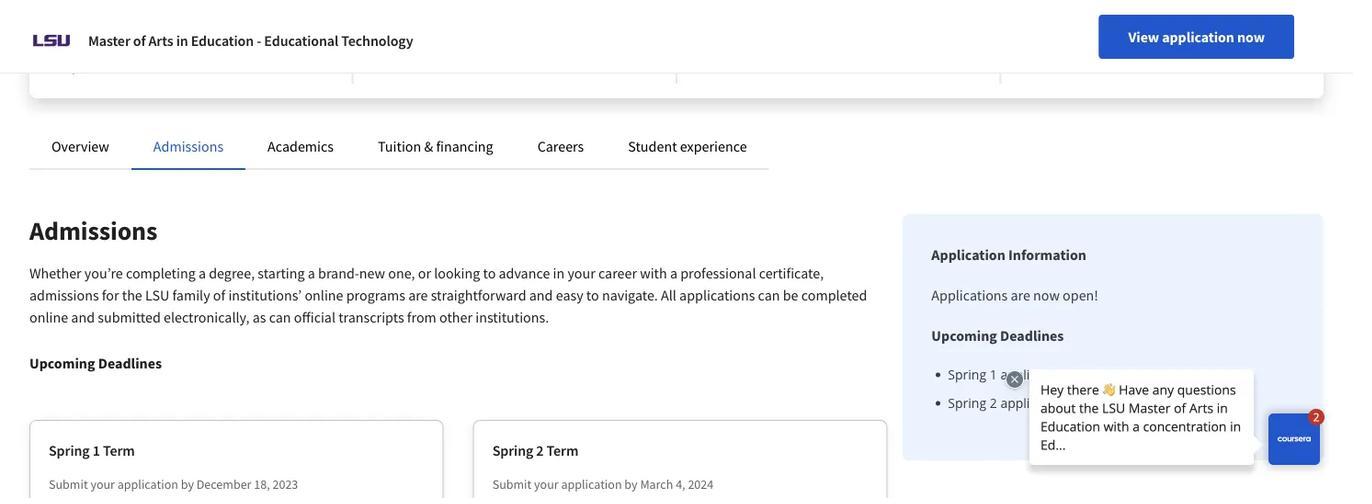Task type: describe. For each thing, give the bounding box(es) containing it.
navigate.
[[602, 286, 658, 304]]

overview link
[[51, 137, 109, 155]]

upcoming deadlines for admissions
[[29, 354, 162, 372]]

u.s.
[[198, 40, 219, 57]]

view
[[1129, 28, 1160, 46]]

application for spring 1 application deadline: december 18, 2023
[[1001, 394, 1067, 412]]

-
[[257, 31, 261, 50]]

your down spring 2 term
[[534, 476, 559, 493]]

programs
[[346, 286, 405, 304]]

ranked top 100 for best online master's in education for veterans by
[[59, 22, 285, 57]]

your inside whether you're completing a degree, starting a brand-new one, or looking to advance in your career with a professional certificate, admissions for the lsu family of institutions' online programs are straightforward and easy to navigate. all applications can be completed online and submitted electronically, as can official transcripts from other institutions.
[[568, 264, 596, 282]]

designed for working professionals, this degree can be earned in as little as 15 months and help advance your career
[[383, 0, 636, 50]]

1 horizontal spatial education
[[191, 31, 254, 50]]

degree,
[[209, 264, 255, 282]]

4, for spring 1 application deadline: december 18, 2023
[[1170, 394, 1181, 412]]

projects,
[[1169, 0, 1215, 13]]

one,
[[388, 264, 415, 282]]

student experience link
[[628, 137, 747, 155]]

report
[[59, 59, 95, 75]]

advance inside designed for working professionals, this degree can be earned in as little as 15 months and help advance your career
[[383, 33, 428, 50]]

view application now
[[1129, 28, 1265, 46]]

veterans
[[133, 40, 180, 57]]

educational
[[264, 31, 339, 50]]

institutions'
[[228, 286, 302, 304]]

2 a from the left
[[308, 264, 315, 282]]

advance inside whether you're completing a degree, starting a brand-new one, or looking to advance in your career with a professional certificate, admissions for the lsu family of institutions' online programs are straightforward and easy to navigate. all applications can be completed online and submitted electronically, as can official transcripts from other institutions.
[[499, 264, 550, 282]]

and down admissions
[[71, 308, 95, 326]]

submit for spring 1 term
[[49, 476, 88, 493]]

4, for spring 2 term
[[676, 476, 686, 493]]

2023 for spring 1 application deadline: december 18, 2023
[[1216, 366, 1245, 383]]

academics
[[268, 137, 334, 155]]

tuition & financing link
[[378, 137, 493, 155]]

application
[[932, 245, 1006, 264]]

and up peers
[[1218, 0, 1239, 13]]

spring for spring 1 term
[[49, 441, 90, 460]]

view application now button
[[1099, 15, 1295, 59]]

submit for spring 2 term
[[493, 476, 532, 493]]

2 vertical spatial can
[[269, 308, 291, 326]]

deadlines for application information
[[1000, 326, 1064, 345]]

spring 1 term
[[49, 441, 135, 460]]

december for deadline:
[[1129, 366, 1191, 383]]

1 for term
[[93, 441, 100, 460]]

of inside whether you're completing a degree, starting a brand-new one, or looking to advance in your career with a professional certificate, admissions for the lsu family of institutions' online programs are straightforward and easy to navigate. all applications can be completed online and submitted electronically, as can official transcripts from other institutions.
[[213, 286, 225, 304]]

for inside designed for working professionals, this degree can be earned in as little as 15 months and help advance your career
[[435, 0, 451, 13]]

experience
[[680, 137, 747, 155]]

world
[[264, 40, 296, 57]]

& inside u.s. news & world report
[[254, 40, 262, 57]]

tuition
[[378, 137, 421, 155]]

spring for spring 2 application deadline: march 4, 2024
[[948, 394, 987, 412]]

are inside whether you're completing a degree, starting a brand-new one, or looking to advance in your career with a professional certificate, admissions for the lsu family of institutions' online programs are straightforward and easy to navigate. all applications can be completed online and submitted electronically, as can official transcripts from other institutions.
[[408, 286, 428, 304]]

spring 2 term
[[493, 441, 579, 460]]

1 horizontal spatial &
[[424, 137, 433, 155]]

institutions.
[[476, 308, 549, 326]]

1 vertical spatial can
[[758, 286, 780, 304]]

2024 for spring 1 application deadline: december 18, 2023
[[1184, 394, 1214, 412]]

0 vertical spatial admissions
[[153, 137, 224, 155]]

admissions link
[[153, 137, 224, 155]]

and inside designed for working professionals, this degree can be earned in as little as 15 months and help advance your career
[[589, 15, 610, 31]]

hands-
[[1115, 0, 1152, 13]]

in inside designed for working professionals, this degree can be earned in as little as 15 months and help advance your career
[[461, 15, 471, 31]]

earned
[[421, 15, 459, 31]]

you're
[[84, 264, 123, 282]]

submit your application by march 4, 2024
[[493, 476, 714, 493]]

easy
[[556, 286, 584, 304]]

15
[[530, 15, 543, 31]]

whether
[[29, 264, 82, 282]]

designed
[[383, 0, 433, 13]]

academics link
[[268, 137, 334, 155]]

brand-
[[318, 264, 359, 282]]

term for spring 2 term
[[547, 441, 579, 460]]

little
[[488, 15, 513, 31]]

career inside whether you're completing a degree, starting a brand-new one, or looking to advance in your career with a professional certificate, admissions for the lsu family of institutions' online programs are straightforward and easy to navigate. all applications can be completed online and submitted electronically, as can official transcripts from other institutions.
[[599, 264, 637, 282]]

or
[[418, 264, 431, 282]]

submit your application by december 18, 2023
[[49, 476, 298, 493]]

2023 for submit your application by december 18, 2023
[[273, 476, 298, 493]]

2024 for spring 2 term
[[688, 476, 714, 493]]

whether you're completing a degree, starting a brand-new one, or looking to advance in your career with a professional certificate, admissions for the lsu family of institutions' online programs are straightforward and easy to navigate. all applications can be completed online and submitted electronically, as can official transcripts from other institutions.
[[29, 264, 867, 326]]

upcoming for admissions
[[29, 354, 95, 372]]

master
[[88, 31, 130, 50]]

starting
[[258, 264, 305, 282]]

master's
[[228, 22, 272, 39]]

december for by
[[197, 476, 251, 493]]

1 vertical spatial admissions
[[29, 215, 158, 247]]

louisiana state university logo image
[[29, 18, 74, 63]]

1 vertical spatial online
[[29, 308, 68, 326]]

careers link
[[538, 137, 584, 155]]

2 horizontal spatial as
[[516, 15, 527, 31]]

lecture
[[1031, 0, 1071, 13]]

application inside button
[[1162, 28, 1235, 46]]

degree
[[599, 0, 636, 13]]

this
[[577, 0, 597, 13]]

lecture videos, hands-on projects, and connection with instructors and peers
[[1031, 0, 1239, 31]]

18, for spring 1 application deadline: december 18, 2023
[[1194, 366, 1212, 383]]

ranked
[[59, 22, 99, 39]]

information
[[1009, 245, 1087, 264]]

from
[[407, 308, 437, 326]]

application up spring 2 application deadline: march 4, 2024
[[1001, 366, 1067, 383]]



Task type: vqa. For each thing, say whether or not it's contained in the screenshot.
"1" related to Term
yes



Task type: locate. For each thing, give the bounding box(es) containing it.
as inside whether you're completing a degree, starting a brand-new one, or looking to advance in your career with a professional certificate, admissions for the lsu family of institutions' online programs are straightforward and easy to navigate. all applications can be completed online and submitted electronically, as can official transcripts from other institutions.
[[253, 308, 266, 326]]

2024 inside spring 2 application deadline: march 4, 2024 list item
[[1184, 394, 1214, 412]]

1 horizontal spatial a
[[308, 264, 315, 282]]

1 horizontal spatial as
[[474, 15, 486, 31]]

spring for spring 1 application deadline: december 18, 2023
[[948, 366, 987, 383]]

1 vertical spatial 2024
[[688, 476, 714, 493]]

with
[[1094, 15, 1118, 31], [640, 264, 667, 282]]

in up "world"
[[275, 22, 285, 39]]

& right tuition
[[424, 137, 433, 155]]

as down working on the left top
[[474, 15, 486, 31]]

0 vertical spatial 1
[[990, 366, 997, 383]]

december inside the spring 1 application deadline: december 18, 2023 list item
[[1129, 366, 1191, 383]]

submit
[[49, 476, 88, 493], [493, 476, 532, 493]]

deadlines down applications are now open!
[[1000, 326, 1064, 345]]

1 horizontal spatial now
[[1238, 28, 1265, 46]]

0 horizontal spatial with
[[640, 264, 667, 282]]

0 vertical spatial 18,
[[1194, 366, 1212, 383]]

completed
[[802, 286, 867, 304]]

professionals,
[[499, 0, 574, 13]]

spring
[[948, 366, 987, 383], [948, 394, 987, 412], [49, 441, 90, 460], [493, 441, 534, 460]]

can inside designed for working professionals, this degree can be earned in as little as 15 months and help advance your career
[[383, 15, 402, 31]]

1 are from the left
[[408, 286, 428, 304]]

of down degree,
[[213, 286, 225, 304]]

2 horizontal spatial can
[[758, 286, 780, 304]]

your down spring 1 term
[[90, 476, 115, 493]]

1 vertical spatial 1
[[93, 441, 100, 460]]

2 for application
[[990, 394, 997, 412]]

to
[[483, 264, 496, 282], [586, 286, 599, 304]]

100
[[125, 22, 144, 39]]

other
[[440, 308, 473, 326]]

0 horizontal spatial career
[[457, 33, 491, 50]]

1 horizontal spatial with
[[1094, 15, 1118, 31]]

1 horizontal spatial are
[[1011, 286, 1031, 304]]

looking
[[434, 264, 480, 282]]

1 vertical spatial now
[[1034, 286, 1060, 304]]

be down designed
[[405, 15, 418, 31]]

1 vertical spatial december
[[197, 476, 251, 493]]

for up earned
[[435, 0, 451, 13]]

months
[[545, 15, 587, 31]]

in inside the ranked top 100 for best online master's in education for veterans by
[[275, 22, 285, 39]]

1 submit from the left
[[49, 476, 88, 493]]

0 horizontal spatial are
[[408, 286, 428, 304]]

to up straightforward
[[483, 264, 496, 282]]

0 horizontal spatial be
[[405, 15, 418, 31]]

your inside designed for working professionals, this degree can be earned in as little as 15 months and help advance your career
[[430, 33, 455, 50]]

can down institutions' at the left bottom
[[269, 308, 291, 326]]

spring 1 application deadline: december 18, 2023
[[948, 366, 1245, 383]]

official
[[294, 308, 336, 326]]

0 horizontal spatial term
[[103, 441, 135, 460]]

1 down applications are now open!
[[990, 366, 997, 383]]

for left the
[[102, 286, 119, 304]]

deadlines down submitted
[[98, 354, 162, 372]]

and down this
[[589, 15, 610, 31]]

1 vertical spatial upcoming
[[29, 354, 95, 372]]

1 horizontal spatial term
[[547, 441, 579, 460]]

technology
[[341, 31, 413, 50]]

online
[[190, 22, 226, 39]]

for inside whether you're completing a degree, starting a brand-new one, or looking to advance in your career with a professional certificate, admissions for the lsu family of institutions' online programs are straightforward and easy to navigate. all applications can be completed online and submitted electronically, as can official transcripts from other institutions.
[[102, 286, 119, 304]]

with inside the lecture videos, hands-on projects, and connection with instructors and peers
[[1094, 15, 1118, 31]]

admissions down u.s. news & world report
[[153, 137, 224, 155]]

with inside whether you're completing a degree, starting a brand-new one, or looking to advance in your career with a professional certificate, admissions for the lsu family of institutions' online programs are straightforward and easy to navigate. all applications can be completed online and submitted electronically, as can official transcripts from other institutions.
[[640, 264, 667, 282]]

help
[[613, 15, 636, 31]]

1 horizontal spatial can
[[383, 15, 402, 31]]

u.s. news & world report
[[59, 40, 296, 75]]

in up "easy"
[[553, 264, 565, 282]]

application information
[[932, 245, 1087, 264]]

1 vertical spatial deadlines
[[98, 354, 162, 372]]

term up submit your application by march 4, 2024
[[547, 441, 579, 460]]

best
[[164, 22, 187, 39]]

1 vertical spatial career
[[599, 264, 637, 282]]

term for spring 1 term
[[103, 441, 135, 460]]

as
[[474, 15, 486, 31], [516, 15, 527, 31], [253, 308, 266, 326]]

march for application
[[1129, 394, 1167, 412]]

1 inside list item
[[990, 366, 997, 383]]

1 vertical spatial advance
[[499, 264, 550, 282]]

1 horizontal spatial march
[[1129, 394, 1167, 412]]

open!
[[1063, 286, 1099, 304]]

0 horizontal spatial advance
[[383, 33, 428, 50]]

career down little
[[457, 33, 491, 50]]

by inside the ranked top 100 for best online master's in education for veterans by
[[182, 40, 195, 57]]

with down videos,
[[1094, 15, 1118, 31]]

in down working on the left top
[[461, 15, 471, 31]]

1 horizontal spatial online
[[305, 286, 343, 304]]

0 vertical spatial deadlines
[[1000, 326, 1064, 345]]

0 vertical spatial upcoming
[[932, 326, 997, 345]]

videos,
[[1074, 0, 1112, 13]]

family
[[172, 286, 210, 304]]

0 horizontal spatial online
[[29, 308, 68, 326]]

student
[[628, 137, 677, 155]]

1 horizontal spatial 2
[[990, 394, 997, 412]]

upcoming deadlines down submitted
[[29, 354, 162, 372]]

1 horizontal spatial to
[[586, 286, 599, 304]]

1 term from the left
[[103, 441, 135, 460]]

peers
[[1204, 15, 1234, 31]]

march
[[1129, 394, 1167, 412], [640, 476, 673, 493]]

admissions up you're
[[29, 215, 158, 247]]

application for spring 2 term
[[561, 476, 622, 493]]

0 horizontal spatial 1
[[93, 441, 100, 460]]

are down application information
[[1011, 286, 1031, 304]]

1 vertical spatial be
[[783, 286, 799, 304]]

all
[[661, 286, 677, 304]]

advance
[[383, 33, 428, 50], [499, 264, 550, 282]]

0 vertical spatial of
[[133, 31, 146, 50]]

0 horizontal spatial of
[[133, 31, 146, 50]]

1 vertical spatial march
[[640, 476, 673, 493]]

your
[[430, 33, 455, 50], [568, 264, 596, 282], [90, 476, 115, 493], [534, 476, 559, 493]]

2 for term
[[536, 441, 544, 460]]

0 vertical spatial to
[[483, 264, 496, 282]]

1 horizontal spatial 2023
[[1216, 366, 1245, 383]]

2
[[990, 394, 997, 412], [536, 441, 544, 460]]

0 horizontal spatial 4,
[[676, 476, 686, 493]]

now right peers
[[1238, 28, 1265, 46]]

0 vertical spatial can
[[383, 15, 402, 31]]

1 up submit your application by december 18, 2023
[[93, 441, 100, 460]]

working
[[453, 0, 497, 13]]

1 vertical spatial 2
[[536, 441, 544, 460]]

0 vertical spatial 2023
[[1216, 366, 1245, 383]]

connection
[[1031, 15, 1091, 31]]

online up official
[[305, 286, 343, 304]]

0 horizontal spatial 18,
[[254, 476, 270, 493]]

1 for application
[[990, 366, 997, 383]]

1 vertical spatial 18,
[[254, 476, 270, 493]]

arts
[[149, 31, 173, 50]]

advance down designed
[[383, 33, 428, 50]]

overview
[[51, 137, 109, 155]]

0 vertical spatial advance
[[383, 33, 428, 50]]

1 vertical spatial 4,
[[676, 476, 686, 493]]

0 vertical spatial december
[[1129, 366, 1191, 383]]

1 horizontal spatial career
[[599, 264, 637, 282]]

with up all
[[640, 264, 667, 282]]

career up navigate.
[[599, 264, 637, 282]]

can down certificate,
[[758, 286, 780, 304]]

of
[[133, 31, 146, 50], [213, 286, 225, 304]]

news
[[222, 40, 251, 57]]

1 horizontal spatial 2024
[[1184, 394, 1214, 412]]

advance up institutions.
[[499, 264, 550, 282]]

0 horizontal spatial as
[[253, 308, 266, 326]]

spring 1 application deadline: december 18, 2023 list item
[[948, 365, 1245, 384]]

financing
[[436, 137, 493, 155]]

0 vertical spatial march
[[1129, 394, 1167, 412]]

0 vertical spatial 2024
[[1184, 394, 1214, 412]]

application down spring 1 term
[[117, 476, 178, 493]]

deadline: for march
[[1070, 394, 1126, 412]]

deadline: for december
[[1070, 366, 1126, 383]]

upcoming for application information
[[932, 326, 997, 345]]

2 term from the left
[[547, 441, 579, 460]]

career inside designed for working professionals, this degree can be earned in as little as 15 months and help advance your career
[[457, 33, 491, 50]]

2 deadline: from the top
[[1070, 394, 1126, 412]]

1 a from the left
[[199, 264, 206, 282]]

1 horizontal spatial december
[[1129, 366, 1191, 383]]

spring 2 application deadline: march 4, 2024
[[948, 394, 1214, 412]]

2 horizontal spatial a
[[670, 264, 678, 282]]

now for are
[[1034, 286, 1060, 304]]

1 vertical spatial of
[[213, 286, 225, 304]]

application down projects,
[[1162, 28, 1235, 46]]

by for spring 2 term
[[625, 476, 638, 493]]

1 horizontal spatial upcoming deadlines
[[932, 326, 1064, 345]]

18, for submit your application by december 18, 2023
[[254, 476, 270, 493]]

electronically,
[[164, 308, 250, 326]]

online down admissions
[[29, 308, 68, 326]]

education inside the ranked top 100 for best online master's in education for veterans by
[[59, 40, 113, 57]]

spring for spring 2 term
[[493, 441, 534, 460]]

deadline: down the spring 1 application deadline: december 18, 2023 list item
[[1070, 394, 1126, 412]]

a left the brand- in the bottom left of the page
[[308, 264, 315, 282]]

2023 inside list item
[[1216, 366, 1245, 383]]

master of arts in education - educational technology
[[88, 31, 413, 50]]

application for spring 1 term
[[117, 476, 178, 493]]

admissions
[[153, 137, 224, 155], [29, 215, 158, 247]]

can down designed
[[383, 15, 402, 31]]

your down earned
[[430, 33, 455, 50]]

18, inside list item
[[1194, 366, 1212, 383]]

straightforward
[[431, 286, 526, 304]]

as left the 15
[[516, 15, 527, 31]]

by for spring 1 term
[[181, 476, 194, 493]]

lsu
[[145, 286, 169, 304]]

0 horizontal spatial now
[[1034, 286, 1060, 304]]

4,
[[1170, 394, 1181, 412], [676, 476, 686, 493]]

1 horizontal spatial be
[[783, 286, 799, 304]]

now for application
[[1238, 28, 1265, 46]]

be down certificate,
[[783, 286, 799, 304]]

and
[[1218, 0, 1239, 13], [589, 15, 610, 31], [1181, 15, 1202, 31], [529, 286, 553, 304], [71, 308, 95, 326]]

1 vertical spatial deadline:
[[1070, 394, 1126, 412]]

0 horizontal spatial december
[[197, 476, 251, 493]]

1 vertical spatial to
[[586, 286, 599, 304]]

transcripts
[[339, 308, 404, 326]]

0 horizontal spatial &
[[254, 40, 262, 57]]

0 vertical spatial career
[[457, 33, 491, 50]]

now inside button
[[1238, 28, 1265, 46]]

term up submit your application by december 18, 2023
[[103, 441, 135, 460]]

0 horizontal spatial march
[[640, 476, 673, 493]]

of left arts on the left of the page
[[133, 31, 146, 50]]

applications are now open!
[[932, 286, 1099, 304]]

0 horizontal spatial can
[[269, 308, 291, 326]]

be inside designed for working professionals, this degree can be earned in as little as 15 months and help advance your career
[[405, 15, 418, 31]]

professional
[[681, 264, 756, 282]]

december
[[1129, 366, 1191, 383], [197, 476, 251, 493]]

tuition & financing
[[378, 137, 493, 155]]

march for term
[[640, 476, 673, 493]]

submit down spring 1 term
[[49, 476, 88, 493]]

0 horizontal spatial education
[[59, 40, 113, 57]]

2 submit from the left
[[493, 476, 532, 493]]

application down spring 2 term
[[561, 476, 622, 493]]

applications
[[932, 286, 1008, 304]]

in right arts on the left of the page
[[176, 31, 188, 50]]

2 inside list item
[[990, 394, 997, 412]]

submit down spring 2 term
[[493, 476, 532, 493]]

are
[[408, 286, 428, 304], [1011, 286, 1031, 304]]

0 horizontal spatial a
[[199, 264, 206, 282]]

1 horizontal spatial 18,
[[1194, 366, 1212, 383]]

application down the spring 1 application deadline: december 18, 2023 list item
[[1001, 394, 1067, 412]]

0 horizontal spatial upcoming
[[29, 354, 95, 372]]

0 vertical spatial online
[[305, 286, 343, 304]]

deadline: up spring 2 application deadline: march 4, 2024 list item
[[1070, 366, 1126, 383]]

applications
[[680, 286, 755, 304]]

and down projects,
[[1181, 15, 1202, 31]]

upcoming down admissions
[[29, 354, 95, 372]]

0 vertical spatial 2
[[990, 394, 997, 412]]

be
[[405, 15, 418, 31], [783, 286, 799, 304]]

1 vertical spatial 2023
[[273, 476, 298, 493]]

by
[[182, 40, 195, 57], [181, 476, 194, 493], [625, 476, 638, 493]]

on
[[1152, 0, 1166, 13]]

careers
[[538, 137, 584, 155]]

instructors
[[1120, 15, 1178, 31]]

upcoming deadlines for application information
[[932, 326, 1064, 345]]

education
[[191, 31, 254, 50], [59, 40, 113, 57]]

0 vertical spatial with
[[1094, 15, 1118, 31]]

a up all
[[670, 264, 678, 282]]

in inside whether you're completing a degree, starting a brand-new one, or looking to advance in your career with a professional certificate, admissions for the lsu family of institutions' online programs are straightforward and easy to navigate. all applications can be completed online and submitted electronically, as can official transcripts from other institutions.
[[553, 264, 565, 282]]

1 vertical spatial &
[[424, 137, 433, 155]]

now
[[1238, 28, 1265, 46], [1034, 286, 1060, 304]]

1 vertical spatial upcoming deadlines
[[29, 354, 162, 372]]

deadlines for admissions
[[98, 354, 162, 372]]

1 horizontal spatial deadlines
[[1000, 326, 1064, 345]]

& down master's
[[254, 40, 262, 57]]

certificate,
[[759, 264, 824, 282]]

1 horizontal spatial 4,
[[1170, 394, 1181, 412]]

0 horizontal spatial submit
[[49, 476, 88, 493]]

0 horizontal spatial 2
[[536, 441, 544, 460]]

3 a from the left
[[670, 264, 678, 282]]

0 horizontal spatial 2023
[[273, 476, 298, 493]]

0 horizontal spatial deadlines
[[98, 354, 162, 372]]

4, inside list item
[[1170, 394, 1181, 412]]

0 horizontal spatial 2024
[[688, 476, 714, 493]]

18,
[[1194, 366, 1212, 383], [254, 476, 270, 493]]

student experience
[[628, 137, 747, 155]]

0 vertical spatial deadline:
[[1070, 366, 1126, 383]]

1 horizontal spatial of
[[213, 286, 225, 304]]

admissions
[[29, 286, 99, 304]]

0 vertical spatial 4,
[[1170, 394, 1181, 412]]

2 are from the left
[[1011, 286, 1031, 304]]

career
[[457, 33, 491, 50], [599, 264, 637, 282]]

for up veterans
[[146, 22, 161, 39]]

the
[[122, 286, 142, 304]]

are up from
[[408, 286, 428, 304]]

in
[[461, 15, 471, 31], [275, 22, 285, 39], [176, 31, 188, 50], [553, 264, 565, 282]]

2023
[[1216, 366, 1245, 383], [273, 476, 298, 493]]

new
[[359, 264, 385, 282]]

and left "easy"
[[529, 286, 553, 304]]

now left open!
[[1034, 286, 1060, 304]]

completing
[[126, 264, 196, 282]]

0 vertical spatial be
[[405, 15, 418, 31]]

upcoming deadlines
[[932, 326, 1064, 345], [29, 354, 162, 372]]

upcoming down applications
[[932, 326, 997, 345]]

1 horizontal spatial 1
[[990, 366, 997, 383]]

submitted
[[98, 308, 161, 326]]

0 vertical spatial &
[[254, 40, 262, 57]]

for down 100
[[116, 40, 131, 57]]

march inside list item
[[1129, 394, 1167, 412]]

1 horizontal spatial upcoming
[[932, 326, 997, 345]]

list containing spring 1 application deadline: december 18, 2023
[[939, 365, 1245, 413]]

1 vertical spatial with
[[640, 264, 667, 282]]

to right "easy"
[[586, 286, 599, 304]]

list
[[939, 365, 1245, 413]]

1 horizontal spatial submit
[[493, 476, 532, 493]]

your up "easy"
[[568, 264, 596, 282]]

upcoming deadlines down applications are now open!
[[932, 326, 1064, 345]]

term
[[103, 441, 135, 460], [547, 441, 579, 460]]

be inside whether you're completing a degree, starting a brand-new one, or looking to advance in your career with a professional certificate, admissions for the lsu family of institutions' online programs are straightforward and easy to navigate. all applications can be completed online and submitted electronically, as can official transcripts from other institutions.
[[783, 286, 799, 304]]

spring 2 application deadline: march 4, 2024 list item
[[948, 394, 1245, 413]]

a up family
[[199, 264, 206, 282]]

as down institutions' at the left bottom
[[253, 308, 266, 326]]

1 deadline: from the top
[[1070, 366, 1126, 383]]

online
[[305, 286, 343, 304], [29, 308, 68, 326]]

0 vertical spatial upcoming deadlines
[[932, 326, 1064, 345]]



